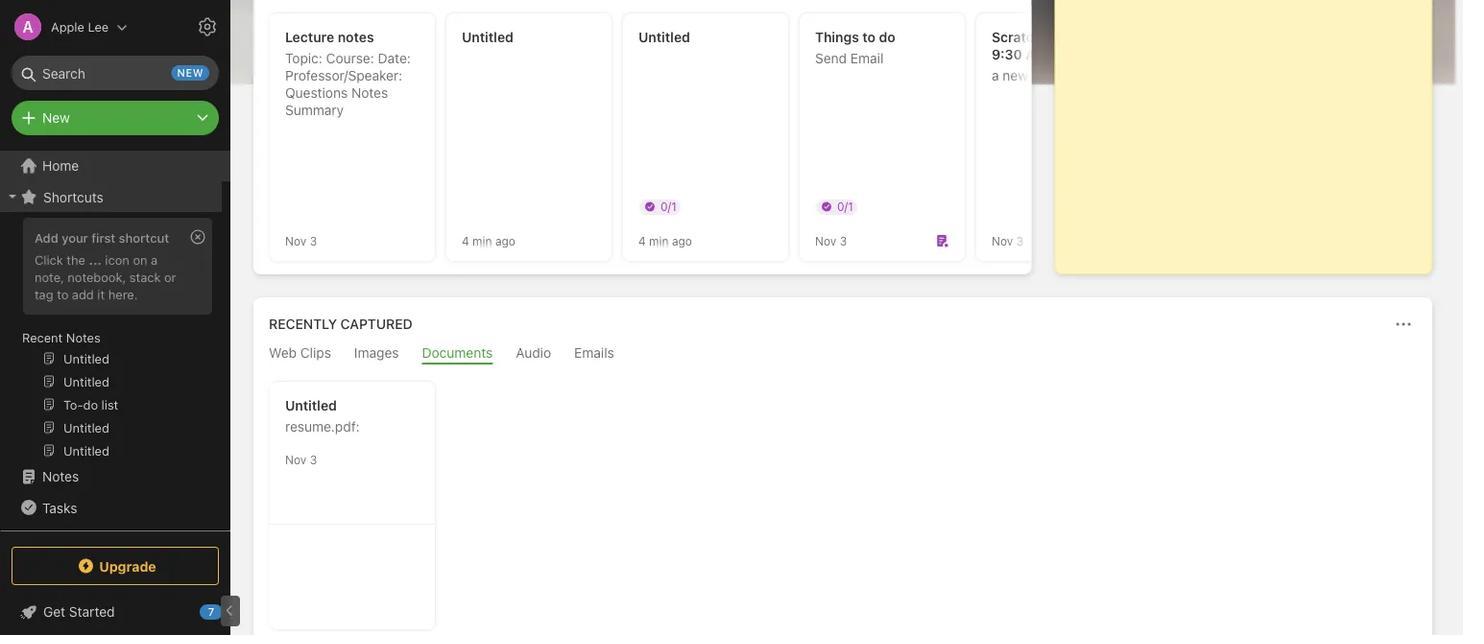 Task type: describe. For each thing, give the bounding box(es) containing it.
resume.pdf:
[[285, 419, 360, 435]]

untitled inside the untitled resume.pdf:
[[285, 398, 337, 414]]

home
[[42, 158, 79, 174]]

nov for lecture notes topic: course: date: professor/speaker: questions notes summary
[[285, 234, 307, 248]]

icon on a note, notebook, stack or tag to add it here.
[[35, 253, 176, 301]]

2 horizontal spatial untitled
[[639, 29, 690, 45]]

here.
[[108, 287, 138, 301]]

1 0/1 from the left
[[661, 200, 677, 213]]

9:30
[[992, 47, 1022, 62]]

recently captured
[[269, 316, 413, 332]]

settings image
[[196, 15, 219, 38]]

2 0/1 from the left
[[837, 200, 854, 213]]

1 horizontal spatial untitled
[[462, 29, 514, 45]]

Help and Learning task checklist field
[[0, 597, 230, 628]]

note,
[[35, 270, 64, 284]]

web
[[269, 345, 297, 361]]

shortcuts
[[43, 189, 104, 205]]

course:
[[326, 50, 374, 66]]

...
[[89, 253, 102, 267]]

notes inside lecture notes topic: course: date: professor/speaker: questions notes summary
[[351, 85, 388, 101]]

new inside search box
[[177, 67, 204, 79]]

recent
[[22, 330, 63, 345]]

to inside icon on a note, notebook, stack or tag to add it here.
[[57, 287, 69, 301]]

or
[[164, 270, 176, 284]]

thumbnail image
[[270, 525, 435, 630]]

summary
[[285, 102, 344, 118]]

3,
[[1112, 29, 1125, 45]]

a inside icon on a note, notebook, stack or tag to add it here.
[[151, 253, 158, 267]]

new button
[[12, 101, 219, 135]]

notes
[[338, 29, 374, 45]]

apple lee
[[51, 20, 109, 34]]

recently captured button
[[265, 313, 413, 336]]

new inside scratch pad - nov 3, 9:30 am a new idea
[[1003, 68, 1028, 84]]

2 vertical spatial notes
[[42, 469, 79, 485]]

nov 3 for untitled resume.pdf:
[[285, 453, 317, 467]]

scratch
[[992, 29, 1042, 45]]

tab panel containing lecture notes
[[254, 0, 1464, 275]]

apple!
[[383, 19, 437, 42]]

tasks
[[42, 500, 77, 516]]

the
[[67, 253, 85, 267]]

tag
[[35, 287, 53, 301]]

a inside scratch pad - nov 3, 9:30 am a new idea
[[992, 68, 999, 84]]

add
[[35, 230, 58, 245]]

web clips
[[269, 345, 331, 361]]

2 4 min ago from the left
[[639, 234, 692, 248]]

new search field
[[25, 56, 209, 90]]

group containing add your first shortcut
[[0, 212, 222, 470]]

am
[[1026, 47, 1047, 62]]

send
[[815, 50, 847, 66]]

upgrade
[[99, 559, 156, 575]]

lecture
[[285, 29, 334, 45]]

good morning, apple!
[[254, 19, 437, 42]]

tasks button
[[0, 493, 222, 523]]

questions
[[285, 85, 348, 101]]

Search text field
[[25, 56, 206, 90]]

good
[[254, 19, 300, 42]]

3 for lecture notes topic: course: date: professor/speaker: questions notes summary
[[310, 234, 317, 248]]

upgrade button
[[12, 547, 219, 586]]

shortcuts button
[[0, 182, 222, 212]]

untitled resume.pdf:
[[285, 398, 360, 435]]

idea
[[1032, 68, 1058, 84]]

your
[[62, 230, 88, 245]]

-
[[1074, 29, 1080, 45]]

nov 3 for scratch pad - nov 3, 9:30 am a new idea
[[992, 234, 1024, 248]]

audio
[[516, 345, 551, 361]]

emails
[[574, 345, 614, 361]]

add your first shortcut
[[35, 230, 169, 245]]

nov 3 for lecture notes topic: course: date: professor/speaker: questions notes summary
[[285, 234, 317, 248]]



Task type: vqa. For each thing, say whether or not it's contained in the screenshot.
PST on the top left of page
no



Task type: locate. For each thing, give the bounding box(es) containing it.
do
[[879, 29, 896, 45]]

a
[[992, 68, 999, 84], [151, 253, 158, 267]]

a right on
[[151, 253, 158, 267]]

click
[[35, 253, 63, 267]]

1 ago from the left
[[495, 234, 516, 248]]

1 min from the left
[[473, 234, 492, 248]]

min
[[473, 234, 492, 248], [649, 234, 669, 248]]

notes right 'recent'
[[66, 330, 101, 345]]

to inside things to do send email
[[863, 29, 876, 45]]

3 inside documents tab panel
[[310, 453, 317, 467]]

audio tab
[[516, 345, 551, 365]]

4 min ago
[[462, 234, 516, 248], [639, 234, 692, 248]]

More actions field
[[1391, 311, 1418, 338]]

emails tab
[[574, 345, 614, 365]]

ago
[[495, 234, 516, 248], [672, 234, 692, 248]]

3 for untitled resume.pdf:
[[310, 453, 317, 467]]

new down settings icon on the top left of page
[[177, 67, 204, 79]]

tab panel
[[254, 0, 1464, 275]]

untitled
[[462, 29, 514, 45], [639, 29, 690, 45], [285, 398, 337, 414]]

1 horizontal spatial 4
[[639, 234, 646, 248]]

customize
[[1362, 23, 1425, 37]]

0 horizontal spatial new
[[177, 67, 204, 79]]

1 4 min ago from the left
[[462, 234, 516, 248]]

2 min from the left
[[649, 234, 669, 248]]

stack
[[130, 270, 161, 284]]

get started
[[43, 605, 115, 620]]

icon
[[105, 253, 130, 267]]

notebook,
[[68, 270, 126, 284]]

started
[[69, 605, 115, 620]]

web clips tab
[[269, 345, 331, 365]]

0 horizontal spatial a
[[151, 253, 158, 267]]

new
[[177, 67, 204, 79], [1003, 68, 1028, 84]]

notes up the tasks
[[42, 469, 79, 485]]

to
[[863, 29, 876, 45], [57, 287, 69, 301]]

a down 9:30
[[992, 68, 999, 84]]

images tab
[[354, 345, 399, 365]]

nov inside documents tab panel
[[285, 453, 307, 467]]

notes down professor/speaker: on the left of the page
[[351, 85, 388, 101]]

0 vertical spatial notes
[[351, 85, 388, 101]]

recent notes
[[22, 330, 101, 345]]

more actions image
[[1393, 313, 1416, 336]]

shortcut
[[119, 230, 169, 245]]

click the ...
[[35, 253, 102, 267]]

0 horizontal spatial 0/1
[[661, 200, 677, 213]]

documents tab
[[422, 345, 493, 365]]

add
[[72, 287, 94, 301]]

new
[[42, 110, 70, 126]]

nov for scratch pad - nov 3, 9:30 am a new idea
[[992, 234, 1013, 248]]

Start writing… text field
[[1071, 0, 1431, 258]]

home link
[[0, 151, 230, 182]]

2 4 from the left
[[639, 234, 646, 248]]

nov for untitled resume.pdf:
[[285, 453, 307, 467]]

1 4 from the left
[[462, 234, 469, 248]]

0 horizontal spatial to
[[57, 287, 69, 301]]

tree
[[0, 151, 230, 636]]

nov inside scratch pad - nov 3, 9:30 am a new idea
[[1083, 29, 1109, 45]]

3 for scratch pad - nov 3, 9:30 am a new idea
[[1017, 234, 1024, 248]]

1 horizontal spatial to
[[863, 29, 876, 45]]

1 horizontal spatial 4 min ago
[[639, 234, 692, 248]]

0 vertical spatial a
[[992, 68, 999, 84]]

1 vertical spatial a
[[151, 253, 158, 267]]

0 horizontal spatial 4
[[462, 234, 469, 248]]

nov 3 inside documents tab panel
[[285, 453, 317, 467]]

notes link
[[0, 462, 222, 493]]

customize button
[[1328, 15, 1433, 46]]

1 horizontal spatial 0/1
[[837, 200, 854, 213]]

lee
[[88, 20, 109, 34]]

first
[[91, 230, 115, 245]]

get
[[43, 605, 65, 620]]

on
[[133, 253, 147, 267]]

recently
[[269, 316, 337, 332]]

0 horizontal spatial untitled
[[285, 398, 337, 414]]

morning,
[[304, 19, 378, 42]]

email
[[851, 50, 884, 66]]

1 vertical spatial to
[[57, 287, 69, 301]]

0 horizontal spatial 4 min ago
[[462, 234, 516, 248]]

1 horizontal spatial min
[[649, 234, 669, 248]]

apple
[[51, 20, 84, 34]]

date:
[[378, 50, 411, 66]]

pad
[[1046, 29, 1070, 45]]

documents tab panel
[[254, 365, 1433, 636]]

1 vertical spatial notes
[[66, 330, 101, 345]]

to left do
[[863, 29, 876, 45]]

nov
[[1083, 29, 1109, 45], [285, 234, 307, 248], [815, 234, 837, 248], [992, 234, 1013, 248], [285, 453, 307, 467]]

tree containing home
[[0, 151, 230, 636]]

0/1
[[661, 200, 677, 213], [837, 200, 854, 213]]

Account field
[[0, 8, 128, 46]]

tab list containing web clips
[[257, 345, 1429, 365]]

4
[[462, 234, 469, 248], [639, 234, 646, 248]]

professor/speaker:
[[285, 68, 403, 84]]

captured
[[341, 316, 413, 332]]

scratch pad - nov 3, 9:30 am a new idea
[[992, 29, 1125, 84]]

lecture notes topic: course: date: professor/speaker: questions notes summary
[[285, 29, 411, 118]]

it
[[97, 287, 105, 301]]

new down 9:30
[[1003, 68, 1028, 84]]

notes
[[351, 85, 388, 101], [66, 330, 101, 345], [42, 469, 79, 485]]

0 horizontal spatial min
[[473, 234, 492, 248]]

tab list
[[257, 345, 1429, 365]]

7
[[208, 606, 214, 619]]

things
[[815, 29, 859, 45]]

click to collapse image
[[223, 600, 238, 623]]

0 horizontal spatial ago
[[495, 234, 516, 248]]

1 horizontal spatial ago
[[672, 234, 692, 248]]

group
[[0, 212, 222, 470]]

documents
[[422, 345, 493, 361]]

clips
[[300, 345, 331, 361]]

1 horizontal spatial new
[[1003, 68, 1028, 84]]

to right the tag
[[57, 287, 69, 301]]

0 vertical spatial to
[[863, 29, 876, 45]]

nov 3
[[285, 234, 317, 248], [815, 234, 847, 248], [992, 234, 1024, 248], [285, 453, 317, 467]]

things to do send email
[[815, 29, 896, 66]]

topic:
[[285, 50, 323, 66]]

images
[[354, 345, 399, 361]]

1 horizontal spatial a
[[992, 68, 999, 84]]

2 ago from the left
[[672, 234, 692, 248]]

3
[[310, 234, 317, 248], [840, 234, 847, 248], [1017, 234, 1024, 248], [310, 453, 317, 467]]



